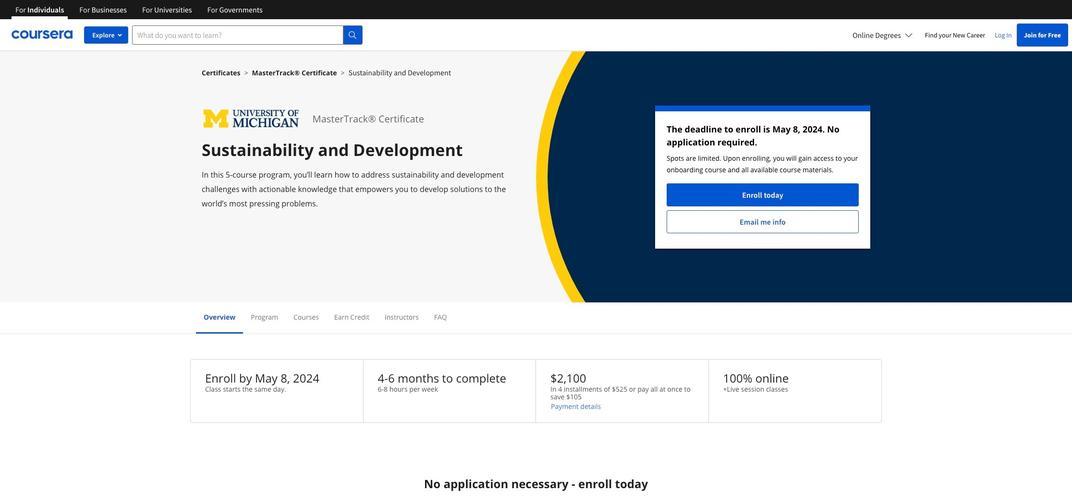 Task type: locate. For each thing, give the bounding box(es) containing it.
None search field
[[132, 25, 363, 44]]

banner navigation
[[8, 0, 270, 19]]

status
[[656, 106, 871, 249]]

university of michigan image
[[202, 106, 301, 132]]



Task type: describe. For each thing, give the bounding box(es) containing it.
What do you want to learn? text field
[[132, 25, 344, 44]]

coursera image
[[12, 27, 73, 42]]

certificate menu element
[[196, 303, 877, 334]]



Task type: vqa. For each thing, say whether or not it's contained in the screenshot.
'What do you want to learn?' text box
yes



